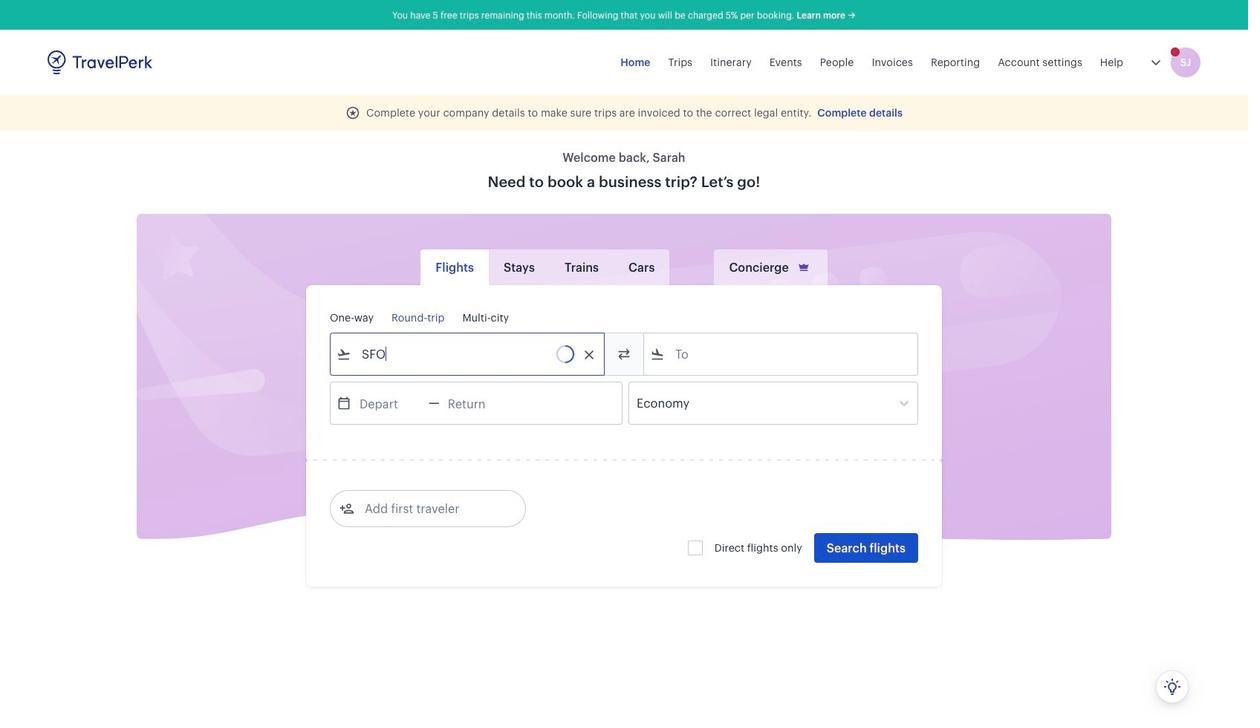 Task type: describe. For each thing, give the bounding box(es) containing it.
Add first traveler search field
[[355, 497, 509, 521]]

To search field
[[665, 343, 899, 366]]

From search field
[[352, 343, 585, 366]]

Depart text field
[[352, 383, 429, 424]]



Task type: locate. For each thing, give the bounding box(es) containing it.
Return text field
[[440, 383, 517, 424]]



Task type: vqa. For each thing, say whether or not it's contained in the screenshot.
MOVE FORWARD TO SWITCH TO THE NEXT MONTH. image
no



